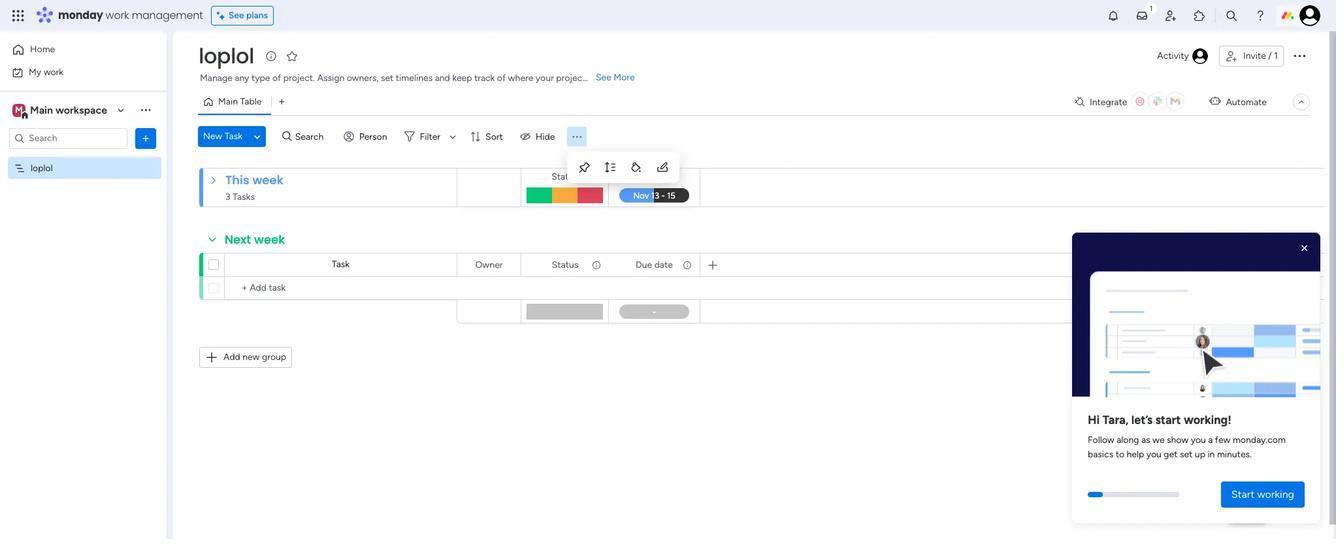 Task type: locate. For each thing, give the bounding box(es) containing it.
due date
[[636, 171, 673, 182], [636, 259, 673, 270]]

column information image
[[682, 260, 693, 270]]

week
[[252, 172, 283, 188], [254, 231, 285, 248]]

get
[[1164, 449, 1178, 460]]

1 vertical spatial due date field
[[633, 258, 676, 272]]

1 date from the top
[[654, 171, 673, 182]]

status field left column information image at left
[[549, 258, 582, 272]]

0 horizontal spatial see
[[228, 10, 244, 21]]

0 vertical spatial due date field
[[633, 170, 676, 184]]

1 image
[[1145, 1, 1157, 15]]

filter button
[[399, 126, 461, 147]]

status left column information image at left
[[552, 259, 578, 270]]

m
[[15, 104, 23, 115]]

work inside button
[[44, 66, 63, 77]]

your
[[536, 73, 554, 84]]

loplol down search in workspace field
[[31, 162, 53, 173]]

main table
[[218, 96, 262, 107]]

you
[[1191, 435, 1206, 446], [1146, 449, 1162, 460]]

workspace selection element
[[12, 102, 109, 119]]

follow along as we show you a few monday.com basics to help you get set up in minutes.
[[1088, 435, 1286, 460]]

loplol list box
[[0, 154, 167, 355]]

option
[[0, 156, 167, 159]]

0 horizontal spatial you
[[1146, 449, 1162, 460]]

filter
[[420, 131, 440, 142]]

0 vertical spatial due
[[636, 171, 652, 182]]

date
[[654, 171, 673, 182], [654, 259, 673, 270]]

1 status from the top
[[552, 171, 578, 182]]

1 due date from the top
[[636, 171, 673, 182]]

set
[[381, 73, 394, 84], [1180, 449, 1193, 460]]

0 vertical spatial set
[[381, 73, 394, 84]]

1 due from the top
[[636, 171, 652, 182]]

this week
[[225, 172, 283, 188]]

project.
[[283, 73, 315, 84]]

monday
[[58, 8, 103, 23]]

1 vertical spatial date
[[654, 259, 673, 270]]

see inside button
[[228, 10, 244, 21]]

my
[[29, 66, 41, 77]]

working!
[[1184, 413, 1232, 427]]

new task button
[[198, 126, 248, 147]]

see plans button
[[211, 6, 274, 25]]

loplol up manage
[[199, 41, 254, 71]]

1 vertical spatial status
[[552, 259, 578, 270]]

week inside this week field
[[252, 172, 283, 188]]

progress bar
[[1088, 492, 1103, 497]]

next
[[225, 231, 251, 248]]

owners,
[[347, 73, 379, 84]]

0 vertical spatial status
[[552, 171, 578, 182]]

show board description image
[[263, 50, 279, 63]]

integrate
[[1090, 96, 1127, 107]]

2 due from the top
[[636, 259, 652, 270]]

1 horizontal spatial see
[[596, 72, 611, 83]]

v2 search image
[[282, 129, 292, 144]]

start
[[1231, 488, 1255, 500]]

2 status from the top
[[552, 259, 578, 270]]

due date for owner
[[636, 259, 673, 270]]

you down we
[[1146, 449, 1162, 460]]

week inside next week field
[[254, 231, 285, 248]]

see for see more
[[596, 72, 611, 83]]

status
[[552, 171, 578, 182], [552, 259, 578, 270]]

workspace
[[55, 104, 107, 116]]

0 vertical spatial status field
[[548, 170, 581, 184]]

add
[[223, 351, 240, 363]]

due for owner
[[636, 259, 652, 270]]

add to favorites image
[[285, 49, 298, 62]]

week for next week
[[254, 231, 285, 248]]

0 vertical spatial loplol
[[199, 41, 254, 71]]

arrow down image
[[445, 129, 461, 144]]

of right the type
[[272, 73, 281, 84]]

work
[[106, 8, 129, 23], [44, 66, 63, 77]]

assign
[[317, 73, 344, 84]]

my work button
[[8, 62, 140, 83]]

0 horizontal spatial task
[[225, 131, 242, 142]]

1 vertical spatial task
[[332, 259, 350, 270]]

status down menu "image"
[[552, 171, 578, 182]]

main for main table
[[218, 96, 238, 107]]

loplol
[[199, 41, 254, 71], [31, 162, 53, 173]]

0 vertical spatial work
[[106, 8, 129, 23]]

1 vertical spatial week
[[254, 231, 285, 248]]

options image
[[1292, 48, 1307, 63]]

type
[[251, 73, 270, 84]]

0 vertical spatial see
[[228, 10, 244, 21]]

loplol field
[[195, 41, 257, 71]]

working
[[1257, 488, 1294, 500]]

see left plans
[[228, 10, 244, 21]]

1 horizontal spatial you
[[1191, 435, 1206, 446]]

minutes.
[[1217, 449, 1252, 460]]

stands.
[[588, 73, 617, 84]]

to
[[1116, 449, 1124, 460]]

1 vertical spatial due date
[[636, 259, 673, 270]]

This week field
[[222, 172, 287, 189]]

you left "a"
[[1191, 435, 1206, 446]]

hide button
[[515, 126, 563, 147]]

see more
[[596, 72, 635, 83]]

Status field
[[548, 170, 581, 184], [549, 258, 582, 272]]

work for monday
[[106, 8, 129, 23]]

management
[[132, 8, 203, 23]]

inbox image
[[1136, 9, 1149, 22]]

1 vertical spatial work
[[44, 66, 63, 77]]

due
[[636, 171, 652, 182], [636, 259, 652, 270]]

see
[[228, 10, 244, 21], [596, 72, 611, 83]]

1 vertical spatial loplol
[[31, 162, 53, 173]]

main
[[218, 96, 238, 107], [30, 104, 53, 116]]

timelines
[[396, 73, 433, 84]]

and
[[435, 73, 450, 84]]

set left up
[[1180, 449, 1193, 460]]

Due date field
[[633, 170, 676, 184], [633, 258, 676, 272]]

of
[[272, 73, 281, 84], [497, 73, 506, 84]]

tara,
[[1103, 413, 1129, 427]]

0 horizontal spatial work
[[44, 66, 63, 77]]

1 horizontal spatial of
[[497, 73, 506, 84]]

1 horizontal spatial main
[[218, 96, 238, 107]]

see left more
[[596, 72, 611, 83]]

Owner field
[[472, 258, 506, 272]]

group
[[262, 351, 286, 363]]

0 horizontal spatial main
[[30, 104, 53, 116]]

activity
[[1157, 50, 1189, 61]]

hide
[[536, 131, 555, 142]]

2 date from the top
[[654, 259, 673, 270]]

search everything image
[[1225, 9, 1238, 22]]

1 vertical spatial set
[[1180, 449, 1193, 460]]

0 horizontal spatial loplol
[[31, 162, 53, 173]]

set right 'owners,'
[[381, 73, 394, 84]]

2 due date from the top
[[636, 259, 673, 270]]

1 horizontal spatial set
[[1180, 449, 1193, 460]]

invite
[[1243, 50, 1266, 61]]

status field down menu "image"
[[548, 170, 581, 184]]

0 vertical spatial task
[[225, 131, 242, 142]]

main left table
[[218, 96, 238, 107]]

owner
[[475, 259, 503, 270]]

0 vertical spatial week
[[252, 172, 283, 188]]

main inside 'button'
[[218, 96, 238, 107]]

work right my
[[44, 66, 63, 77]]

0 vertical spatial due date
[[636, 171, 673, 182]]

loplol inside list box
[[31, 162, 53, 173]]

week right "next"
[[254, 231, 285, 248]]

main right the 'workspace' icon
[[30, 104, 53, 116]]

up
[[1195, 449, 1205, 460]]

of right track
[[497, 73, 506, 84]]

manage any type of project. assign owners, set timelines and keep track of where your project stands.
[[200, 73, 617, 84]]

few
[[1215, 435, 1231, 446]]

0 horizontal spatial of
[[272, 73, 281, 84]]

0 vertical spatial date
[[654, 171, 673, 182]]

sort button
[[465, 126, 511, 147]]

hi
[[1088, 413, 1100, 427]]

1 vertical spatial status field
[[549, 258, 582, 272]]

lottie animation image
[[1072, 238, 1320, 402]]

hi tara, let's start working!
[[1088, 413, 1232, 427]]

1 horizontal spatial work
[[106, 8, 129, 23]]

due for status
[[636, 171, 652, 182]]

task
[[225, 131, 242, 142], [332, 259, 350, 270]]

dapulse integrations image
[[1075, 97, 1084, 107]]

start working button
[[1221, 482, 1305, 508]]

1 due date field from the top
[[633, 170, 676, 184]]

help
[[1127, 449, 1144, 460]]

work right the 'monday'
[[106, 8, 129, 23]]

main inside workspace selection element
[[30, 104, 53, 116]]

start
[[1155, 413, 1181, 427]]

week right this
[[252, 172, 283, 188]]

task inside button
[[225, 131, 242, 142]]

1 vertical spatial you
[[1146, 449, 1162, 460]]

task right new
[[225, 131, 242, 142]]

collapse board header image
[[1296, 97, 1307, 107]]

notifications image
[[1107, 9, 1120, 22]]

1 vertical spatial due
[[636, 259, 652, 270]]

task up + add task text box
[[332, 259, 350, 270]]

0 horizontal spatial set
[[381, 73, 394, 84]]

2 due date field from the top
[[633, 258, 676, 272]]

0 vertical spatial you
[[1191, 435, 1206, 446]]

1 vertical spatial see
[[596, 72, 611, 83]]



Task type: vqa. For each thing, say whether or not it's contained in the screenshot.
v2 search Icon
yes



Task type: describe. For each thing, give the bounding box(es) containing it.
add view image
[[279, 97, 285, 107]]

Search in workspace field
[[27, 131, 109, 146]]

follow
[[1088, 435, 1114, 446]]

date for status
[[654, 171, 673, 182]]

keep
[[452, 73, 472, 84]]

track
[[474, 73, 495, 84]]

due date for status
[[636, 171, 673, 182]]

1 status field from the top
[[548, 170, 581, 184]]

select product image
[[12, 9, 25, 22]]

person
[[359, 131, 387, 142]]

options image
[[139, 132, 152, 145]]

autopilot image
[[1210, 93, 1221, 110]]

automate
[[1226, 96, 1267, 107]]

lottie animation element
[[1072, 233, 1320, 402]]

workspace options image
[[139, 103, 152, 116]]

new
[[203, 131, 222, 142]]

main workspace
[[30, 104, 107, 116]]

a
[[1208, 435, 1213, 446]]

let's
[[1131, 413, 1153, 427]]

work for my
[[44, 66, 63, 77]]

where
[[508, 73, 533, 84]]

date for owner
[[654, 259, 673, 270]]

help image
[[1254, 9, 1267, 22]]

1 of from the left
[[272, 73, 281, 84]]

see plans
[[228, 10, 268, 21]]

set inside follow along as we show you a few monday.com basics to help you get set up in minutes.
[[1180, 449, 1193, 460]]

status for 1st status field from the top
[[552, 171, 578, 182]]

plans
[[246, 10, 268, 21]]

new task
[[203, 131, 242, 142]]

along
[[1117, 435, 1139, 446]]

1 horizontal spatial task
[[332, 259, 350, 270]]

in
[[1208, 449, 1215, 460]]

home
[[30, 44, 55, 55]]

week for this week
[[252, 172, 283, 188]]

tara schultz image
[[1299, 5, 1320, 26]]

next week
[[225, 231, 285, 248]]

add new group
[[223, 351, 286, 363]]

invite / 1 button
[[1219, 46, 1284, 67]]

apps image
[[1193, 9, 1206, 22]]

show
[[1167, 435, 1189, 446]]

add new group button
[[199, 347, 292, 368]]

monday.com
[[1233, 435, 1286, 446]]

person button
[[338, 126, 395, 147]]

see for see plans
[[228, 10, 244, 21]]

manage
[[200, 73, 232, 84]]

see more link
[[595, 71, 636, 84]]

workspace image
[[12, 103, 25, 117]]

1
[[1274, 50, 1278, 61]]

help button
[[1225, 502, 1271, 523]]

as
[[1141, 435, 1150, 446]]

my work
[[29, 66, 63, 77]]

more
[[614, 72, 635, 83]]

help
[[1236, 506, 1260, 519]]

main for main workspace
[[30, 104, 53, 116]]

2 status field from the top
[[549, 258, 582, 272]]

main table button
[[198, 91, 271, 112]]

any
[[235, 73, 249, 84]]

1 horizontal spatial loplol
[[199, 41, 254, 71]]

this
[[225, 172, 249, 188]]

we
[[1153, 435, 1165, 446]]

angle down image
[[254, 132, 260, 141]]

activity button
[[1152, 46, 1214, 67]]

menu image
[[571, 130, 583, 143]]

invite members image
[[1164, 9, 1177, 22]]

Next week field
[[221, 231, 288, 248]]

start working
[[1231, 488, 1294, 500]]

close image
[[1298, 242, 1311, 255]]

monday work management
[[58, 8, 203, 23]]

/
[[1268, 50, 1272, 61]]

new
[[243, 351, 260, 363]]

basics
[[1088, 449, 1113, 460]]

+ Add task text field
[[231, 280, 451, 296]]

invite / 1
[[1243, 50, 1278, 61]]

column information image
[[591, 260, 602, 270]]

sort
[[485, 131, 503, 142]]

project
[[556, 73, 586, 84]]

table
[[240, 96, 262, 107]]

home button
[[8, 39, 140, 60]]

status for first status field from the bottom of the page
[[552, 259, 578, 270]]

due date field for status
[[633, 170, 676, 184]]

due date field for owner
[[633, 258, 676, 272]]

Search field
[[292, 127, 331, 146]]

2 of from the left
[[497, 73, 506, 84]]



